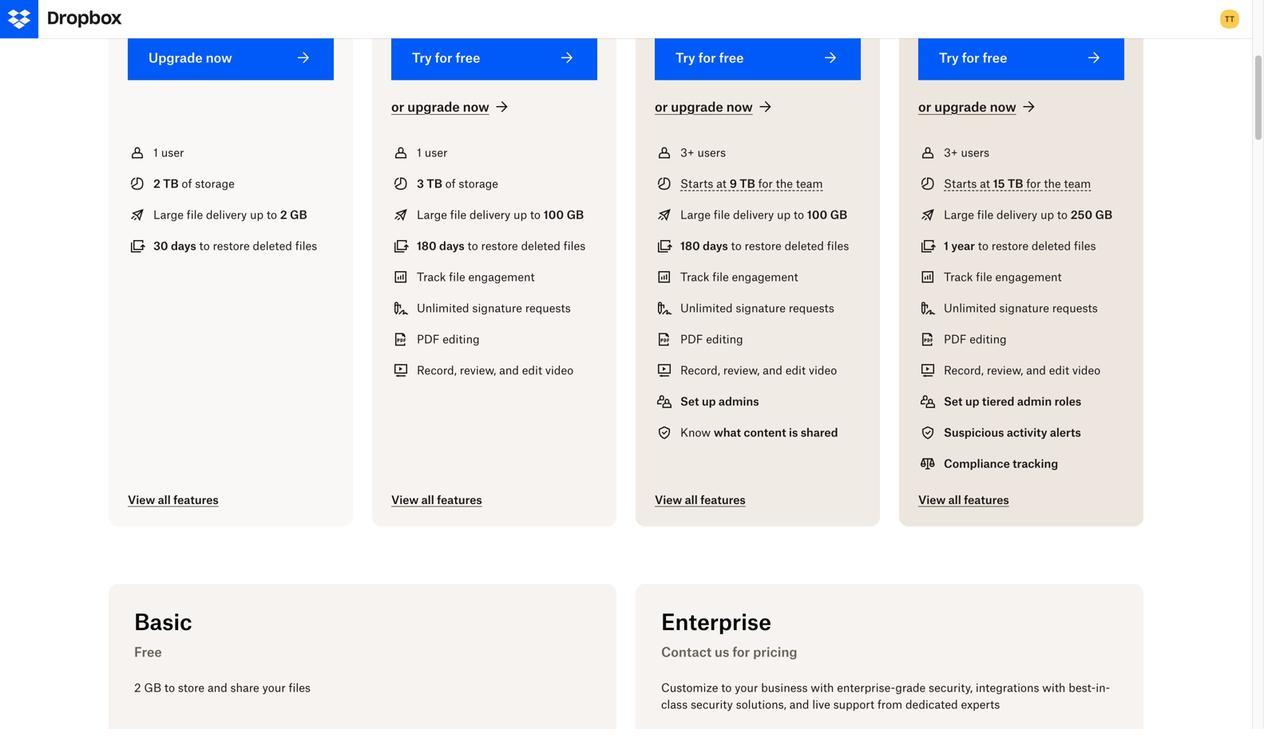 Task type: locate. For each thing, give the bounding box(es) containing it.
0 horizontal spatial engagement
[[468, 270, 535, 284]]

2 horizontal spatial 2
[[280, 208, 287, 221]]

delivery down starts at 9 tb for the team
[[733, 208, 774, 221]]

2 free from the left
[[719, 50, 744, 66]]

1 at from the left
[[716, 177, 727, 190]]

team up 250
[[1064, 177, 1091, 190]]

business
[[761, 682, 808, 695]]

2 vertical spatial 2
[[134, 682, 141, 695]]

enterprise
[[661, 609, 771, 636]]

or upgrade now link
[[391, 97, 512, 116], [655, 97, 775, 116], [918, 97, 1039, 116]]

100
[[544, 208, 564, 221], [807, 208, 828, 221]]

180 for 3 tb of storage
[[417, 239, 437, 253]]

0 horizontal spatial upgrade
[[407, 99, 460, 114]]

2 edit from the left
[[786, 364, 806, 377]]

0 horizontal spatial unlimited signature requests
[[417, 301, 571, 315]]

view all features link for 3rd the or upgrade now link from right
[[391, 493, 482, 507]]

4 features from the left
[[964, 493, 1009, 507]]

2 large file delivery up to 100 gb from the left
[[680, 208, 847, 221]]

try for free for starts at 15 tb for the team
[[939, 50, 1007, 66]]

0 horizontal spatial set
[[680, 395, 699, 408]]

tiered
[[982, 395, 1015, 408]]

2 or upgrade now link from the left
[[655, 97, 775, 116]]

2 horizontal spatial unlimited
[[944, 301, 996, 315]]

2 horizontal spatial unlimited signature requests
[[944, 301, 1098, 315]]

view all features for 3rd the or upgrade now link from right
[[391, 493, 482, 507]]

with up live on the bottom of the page
[[811, 682, 834, 695]]

your
[[262, 682, 286, 695], [735, 682, 758, 695]]

of right 3 in the top of the page
[[445, 177, 456, 190]]

video
[[545, 364, 574, 377], [809, 364, 837, 377], [1072, 364, 1101, 377]]

large up 30
[[153, 208, 184, 221]]

large file delivery up to 100 gb down starts at 9 tb for the team
[[680, 208, 847, 221]]

signature
[[472, 301, 522, 315], [736, 301, 786, 315], [999, 301, 1049, 315]]

2 requests from the left
[[789, 301, 834, 315]]

2 unlimited signature requests from the left
[[680, 301, 834, 315]]

3+ users for starts at 15 tb for the team
[[944, 146, 989, 159]]

3+ users for starts at 9 tb for the team
[[680, 146, 726, 159]]

the right the 9
[[776, 177, 793, 190]]

1 for 2 tb
[[153, 146, 158, 159]]

user up 2 tb of storage
[[161, 146, 184, 159]]

3+ up starts at 9 tb for the team
[[680, 146, 694, 159]]

1 storage from the left
[[195, 177, 235, 190]]

1 users from the left
[[697, 146, 726, 159]]

1 horizontal spatial try for free
[[676, 50, 744, 66]]

user
[[161, 146, 184, 159], [425, 146, 448, 159]]

view for view all features link related to starts at 15 tb for the team the or upgrade now link
[[918, 493, 946, 507]]

the for 9 tb
[[776, 177, 793, 190]]

track file engagement
[[417, 270, 535, 284], [680, 270, 798, 284], [944, 270, 1062, 284]]

2 view from the left
[[391, 493, 419, 507]]

100 for 3 tb of storage
[[544, 208, 564, 221]]

view all features link for starts at 15 tb for the team the or upgrade now link
[[918, 493, 1009, 507]]

2 all from the left
[[421, 493, 434, 507]]

3 review, from the left
[[987, 364, 1023, 377]]

content
[[744, 426, 786, 439]]

restore down large file delivery up to 2 gb
[[213, 239, 250, 253]]

1 horizontal spatial signature
[[736, 301, 786, 315]]

now right upgrade at top left
[[206, 50, 232, 66]]

0 horizontal spatial storage
[[195, 177, 235, 190]]

your right share on the left
[[262, 682, 286, 695]]

1 180 from the left
[[417, 239, 437, 253]]

2 starts from the left
[[944, 177, 977, 190]]

1 user up 2 tb of storage
[[153, 146, 184, 159]]

at for 15
[[980, 177, 990, 190]]

starts left "15"
[[944, 177, 977, 190]]

pdf editing for set up tiered admin roles
[[944, 332, 1007, 346]]

suspicious activity alerts
[[944, 426, 1081, 439]]

1 unlimited from the left
[[417, 301, 469, 315]]

3 video from the left
[[1072, 364, 1101, 377]]

1 view all features link from the left
[[128, 493, 219, 507]]

1 horizontal spatial or
[[655, 99, 668, 114]]

1 user for 3
[[417, 146, 448, 159]]

2 horizontal spatial try
[[939, 50, 959, 66]]

180
[[417, 239, 437, 253], [680, 239, 700, 253]]

track for starts at 9 tb for the team
[[680, 270, 710, 284]]

1 starts from the left
[[680, 177, 713, 190]]

0 horizontal spatial 180
[[417, 239, 437, 253]]

features
[[173, 493, 219, 507], [437, 493, 482, 507], [701, 493, 746, 507], [964, 493, 1009, 507]]

1 horizontal spatial 180 days to restore deleted files
[[680, 239, 849, 253]]

free for starts at 15 tb for the team
[[983, 50, 1007, 66]]

requests for set up tiered admin roles
[[1052, 301, 1098, 315]]

1 horizontal spatial 3+ users
[[944, 146, 989, 159]]

unlimited signature requests for set up admins
[[680, 301, 834, 315]]

0 horizontal spatial track
[[417, 270, 446, 284]]

0 horizontal spatial 3+
[[680, 146, 694, 159]]

3 upgrade from the left
[[934, 99, 987, 114]]

record, review, and edit video
[[417, 364, 574, 377], [680, 364, 837, 377], [944, 364, 1101, 377]]

at
[[716, 177, 727, 190], [980, 177, 990, 190]]

2 deleted from the left
[[521, 239, 561, 253]]

the for 15 tb
[[1044, 177, 1061, 190]]

0 horizontal spatial your
[[262, 682, 286, 695]]

1 horizontal spatial track file engagement
[[680, 270, 798, 284]]

2 3+ users from the left
[[944, 146, 989, 159]]

1 try for free from the left
[[412, 50, 480, 66]]

edit for set up admins
[[786, 364, 806, 377]]

2 horizontal spatial track file engagement
[[944, 270, 1062, 284]]

storage for 2 tb of storage
[[195, 177, 235, 190]]

180 days to restore deleted files
[[417, 239, 586, 253], [680, 239, 849, 253]]

0 horizontal spatial 3+ users
[[680, 146, 726, 159]]

1 horizontal spatial 1 user
[[417, 146, 448, 159]]

2 horizontal spatial signature
[[999, 301, 1049, 315]]

3 edit from the left
[[1049, 364, 1069, 377]]

3 features from the left
[[701, 493, 746, 507]]

upgrade
[[407, 99, 460, 114], [671, 99, 723, 114], [934, 99, 987, 114]]

4 large from the left
[[944, 208, 974, 221]]

storage up large file delivery up to 2 gb
[[195, 177, 235, 190]]

view all features
[[128, 493, 219, 507], [391, 493, 482, 507], [655, 493, 746, 507], [918, 493, 1009, 507]]

1 horizontal spatial or upgrade now link
[[655, 97, 775, 116]]

1 days from the left
[[171, 239, 196, 253]]

1 horizontal spatial try
[[676, 50, 695, 66]]

0 horizontal spatial unlimited
[[417, 301, 469, 315]]

2 delivery from the left
[[470, 208, 510, 221]]

engagement for starts at 9 tb for the team
[[732, 270, 798, 284]]

2 record, review, and edit video from the left
[[680, 364, 837, 377]]

1 horizontal spatial storage
[[459, 177, 498, 190]]

1 horizontal spatial at
[[980, 177, 990, 190]]

3 try for free from the left
[[939, 50, 1007, 66]]

1
[[153, 146, 158, 159], [417, 146, 422, 159], [944, 239, 949, 253]]

1 horizontal spatial free
[[719, 50, 744, 66]]

free for starts at 9 tb for the team
[[719, 50, 744, 66]]

unlimited for set up tiered admin roles
[[944, 301, 996, 315]]

1 horizontal spatial users
[[961, 146, 989, 159]]

class
[[661, 698, 688, 712]]

1 user up 3 in the top of the page
[[417, 146, 448, 159]]

2 horizontal spatial pdf
[[944, 332, 967, 346]]

unlimited signature requests
[[417, 301, 571, 315], [680, 301, 834, 315], [944, 301, 1098, 315]]

0 horizontal spatial at
[[716, 177, 727, 190]]

3 unlimited from the left
[[944, 301, 996, 315]]

your up solutions,
[[735, 682, 758, 695]]

2 track file engagement from the left
[[680, 270, 798, 284]]

3 tb from the left
[[740, 177, 755, 190]]

features for the or upgrade now link related to starts at 9 tb for the team's view all features link
[[701, 493, 746, 507]]

1 horizontal spatial record,
[[680, 364, 720, 377]]

0 horizontal spatial try for free link
[[391, 36, 597, 80]]

editing
[[443, 332, 480, 346], [706, 332, 743, 346], [970, 332, 1007, 346]]

with left best-
[[1042, 682, 1066, 695]]

3 deleted from the left
[[785, 239, 824, 253]]

2 signature from the left
[[736, 301, 786, 315]]

1 features from the left
[[173, 493, 219, 507]]

1 horizontal spatial your
[[735, 682, 758, 695]]

1 horizontal spatial editing
[[706, 332, 743, 346]]

3+ users
[[680, 146, 726, 159], [944, 146, 989, 159]]

1 horizontal spatial starts
[[944, 177, 977, 190]]

1 editing from the left
[[443, 332, 480, 346]]

180 days to restore deleted files down '3 tb of storage'
[[417, 239, 586, 253]]

1 free from the left
[[456, 50, 480, 66]]

pricing
[[753, 645, 797, 661]]

unlimited for set up admins
[[680, 301, 733, 315]]

now inside "link"
[[206, 50, 232, 66]]

2 or upgrade now from the left
[[655, 99, 753, 114]]

of for 3 tb
[[445, 177, 456, 190]]

2 try for free from the left
[[676, 50, 744, 66]]

year
[[951, 239, 975, 253]]

days right 30
[[171, 239, 196, 253]]

2 editing from the left
[[706, 332, 743, 346]]

or
[[391, 99, 404, 114], [655, 99, 668, 114], [918, 99, 931, 114]]

starts for starts at 9 tb for the team
[[680, 177, 713, 190]]

gb for the or upgrade now link related to starts at 9 tb for the team
[[830, 208, 847, 221]]

or upgrade now for starts at 15 tb for the team
[[918, 99, 1016, 114]]

3 pdf from the left
[[944, 332, 967, 346]]

restore
[[213, 239, 250, 253], [481, 239, 518, 253], [745, 239, 782, 253], [992, 239, 1029, 253]]

or upgrade now for starts at 9 tb for the team
[[655, 99, 753, 114]]

3+ up "starts at 15 tb for the team"
[[944, 146, 958, 159]]

3 days from the left
[[703, 239, 728, 253]]

1 user
[[153, 146, 184, 159], [417, 146, 448, 159]]

2 large from the left
[[417, 208, 447, 221]]

2 users from the left
[[961, 146, 989, 159]]

1 horizontal spatial 3+
[[944, 146, 958, 159]]

2 up 30 days to restore deleted files
[[280, 208, 287, 221]]

2 horizontal spatial free
[[983, 50, 1007, 66]]

engagement
[[468, 270, 535, 284], [732, 270, 798, 284], [995, 270, 1062, 284]]

3 try from the left
[[939, 50, 959, 66]]

2 horizontal spatial try for free
[[939, 50, 1007, 66]]

0 horizontal spatial try
[[412, 50, 432, 66]]

3+ for starts at 9 tb for the team
[[680, 146, 694, 159]]

restore down '3 tb of storage'
[[481, 239, 518, 253]]

starts left the 9
[[680, 177, 713, 190]]

2 horizontal spatial track
[[944, 270, 973, 284]]

with
[[811, 682, 834, 695], [1042, 682, 1066, 695]]

large
[[153, 208, 184, 221], [417, 208, 447, 221], [680, 208, 711, 221], [944, 208, 974, 221]]

1 horizontal spatial 100
[[807, 208, 828, 221]]

users up "starts at 15 tb for the team"
[[961, 146, 989, 159]]

1 horizontal spatial unlimited signature requests
[[680, 301, 834, 315]]

0 horizontal spatial or
[[391, 99, 404, 114]]

2 restore from the left
[[481, 239, 518, 253]]

storage right 3 in the top of the page
[[459, 177, 498, 190]]

record,
[[417, 364, 457, 377], [680, 364, 720, 377], [944, 364, 984, 377]]

delivery down "starts at 15 tb for the team"
[[997, 208, 1038, 221]]

0 horizontal spatial with
[[811, 682, 834, 695]]

file
[[187, 208, 203, 221], [450, 208, 467, 221], [714, 208, 730, 221], [977, 208, 994, 221], [449, 270, 465, 284], [713, 270, 729, 284], [976, 270, 992, 284]]

0 horizontal spatial signature
[[472, 301, 522, 315]]

3 engagement from the left
[[995, 270, 1062, 284]]

set up admins
[[680, 395, 759, 408]]

large file delivery up to 100 gb down '3 tb of storage'
[[417, 208, 584, 221]]

files
[[295, 239, 317, 253], [564, 239, 586, 253], [827, 239, 849, 253], [1074, 239, 1096, 253], [289, 682, 311, 695]]

3+ users up "starts at 15 tb for the team"
[[944, 146, 989, 159]]

days down starts at 9 tb for the team
[[703, 239, 728, 253]]

team right the 9
[[796, 177, 823, 190]]

9
[[730, 177, 737, 190]]

review,
[[460, 364, 496, 377], [723, 364, 760, 377], [987, 364, 1023, 377]]

1 pdf from the left
[[417, 332, 440, 346]]

track
[[417, 270, 446, 284], [680, 270, 710, 284], [944, 270, 973, 284]]

of up large file delivery up to 2 gb
[[182, 177, 192, 190]]

2 horizontal spatial video
[[1072, 364, 1101, 377]]

1 set from the left
[[680, 395, 699, 408]]

gb
[[290, 208, 307, 221], [567, 208, 584, 221], [830, 208, 847, 221], [1095, 208, 1113, 221], [144, 682, 161, 695]]

1 3+ from the left
[[680, 146, 694, 159]]

2 pdf editing from the left
[[680, 332, 743, 346]]

now
[[206, 50, 232, 66], [463, 99, 489, 114], [726, 99, 753, 114], [990, 99, 1016, 114]]

tb up 30
[[163, 177, 179, 190]]

or upgrade now link up '3 tb of storage'
[[391, 97, 512, 116]]

0 horizontal spatial 2
[[134, 682, 141, 695]]

or upgrade now link up "15"
[[918, 97, 1039, 116]]

view
[[128, 493, 155, 507], [391, 493, 419, 507], [655, 493, 682, 507], [918, 493, 946, 507]]

now up "15"
[[990, 99, 1016, 114]]

2 view all features from the left
[[391, 493, 482, 507]]

3 view all features link from the left
[[655, 493, 746, 507]]

pdf for set up tiered admin roles
[[944, 332, 967, 346]]

restore for starts at 15 tb for the team the or upgrade now link
[[992, 239, 1029, 253]]

delivery up 30 days to restore deleted files
[[206, 208, 247, 221]]

tb right 3 in the top of the page
[[427, 177, 442, 190]]

editing for set up admins
[[706, 332, 743, 346]]

1 try from the left
[[412, 50, 432, 66]]

0 horizontal spatial pdf editing
[[417, 332, 480, 346]]

1 left the year
[[944, 239, 949, 253]]

user up '3 tb of storage'
[[425, 146, 448, 159]]

unlimited
[[417, 301, 469, 315], [680, 301, 733, 315], [944, 301, 996, 315]]

4 view from the left
[[918, 493, 946, 507]]

activity
[[1007, 426, 1047, 439]]

2 180 days to restore deleted files from the left
[[680, 239, 849, 253]]

0 horizontal spatial 180 days to restore deleted files
[[417, 239, 586, 253]]

1 horizontal spatial team
[[1064, 177, 1091, 190]]

days down '3 tb of storage'
[[439, 239, 465, 253]]

1 horizontal spatial set
[[944, 395, 963, 408]]

1 horizontal spatial review,
[[723, 364, 760, 377]]

features for view all features link related to starts at 15 tb for the team the or upgrade now link
[[964, 493, 1009, 507]]

compliance tracking
[[944, 457, 1058, 471]]

now for the or upgrade now link related to starts at 9 tb for the team
[[726, 99, 753, 114]]

3 track file engagement from the left
[[944, 270, 1062, 284]]

1 team from the left
[[796, 177, 823, 190]]

features for fourth view all features link from right
[[173, 493, 219, 507]]

2 user from the left
[[425, 146, 448, 159]]

2 pdf from the left
[[680, 332, 703, 346]]

3 or upgrade now from the left
[[918, 99, 1016, 114]]

1 up 2 tb of storage
[[153, 146, 158, 159]]

0 horizontal spatial video
[[545, 364, 574, 377]]

0 horizontal spatial starts
[[680, 177, 713, 190]]

3 view from the left
[[655, 493, 682, 507]]

3 record, from the left
[[944, 364, 984, 377]]

tb right "15"
[[1008, 177, 1023, 190]]

1 vertical spatial 2
[[280, 208, 287, 221]]

1 horizontal spatial 2
[[153, 177, 160, 190]]

restore down large file delivery up to 250 gb
[[992, 239, 1029, 253]]

1 horizontal spatial the
[[1044, 177, 1061, 190]]

free
[[456, 50, 480, 66], [719, 50, 744, 66], [983, 50, 1007, 66]]

4 deleted from the left
[[1032, 239, 1071, 253]]

2 days from the left
[[439, 239, 465, 253]]

and
[[499, 364, 519, 377], [763, 364, 783, 377], [1026, 364, 1046, 377], [208, 682, 227, 695], [790, 698, 809, 712]]

grade
[[895, 682, 926, 695]]

1 horizontal spatial edit
[[786, 364, 806, 377]]

edit for set up tiered admin roles
[[1049, 364, 1069, 377]]

1 horizontal spatial of
[[445, 177, 456, 190]]

3 record, review, and edit video from the left
[[944, 364, 1101, 377]]

0 horizontal spatial requests
[[525, 301, 571, 315]]

0 horizontal spatial edit
[[522, 364, 542, 377]]

customize
[[661, 682, 718, 695]]

1 horizontal spatial track
[[680, 270, 710, 284]]

1 100 from the left
[[544, 208, 564, 221]]

2 track from the left
[[680, 270, 710, 284]]

2 set from the left
[[944, 395, 963, 408]]

2 horizontal spatial try for free link
[[918, 36, 1124, 80]]

1 large from the left
[[153, 208, 184, 221]]

0 horizontal spatial free
[[456, 50, 480, 66]]

at left the 9
[[716, 177, 727, 190]]

large down starts at 9 tb for the team
[[680, 208, 711, 221]]

large file delivery up to 100 gb
[[417, 208, 584, 221], [680, 208, 847, 221]]

2 try from the left
[[676, 50, 695, 66]]

days
[[171, 239, 196, 253], [439, 239, 465, 253], [703, 239, 728, 253]]

1 horizontal spatial pdf
[[680, 332, 703, 346]]

large down 3 in the top of the page
[[417, 208, 447, 221]]

large for starts at 15 tb for the team the or upgrade now link
[[944, 208, 974, 221]]

users up starts at 9 tb for the team
[[697, 146, 726, 159]]

now for starts at 15 tb for the team the or upgrade now link
[[990, 99, 1016, 114]]

set up know
[[680, 395, 699, 408]]

tt button
[[1217, 6, 1243, 32]]

now up the 9
[[726, 99, 753, 114]]

0 horizontal spatial days
[[171, 239, 196, 253]]

1 up 3 in the top of the page
[[417, 146, 422, 159]]

set for set up admins
[[680, 395, 699, 408]]

2 up 30
[[153, 177, 160, 190]]

0 horizontal spatial record, review, and edit video
[[417, 364, 574, 377]]

2 at from the left
[[980, 177, 990, 190]]

3 signature from the left
[[999, 301, 1049, 315]]

or upgrade now link up the 9
[[655, 97, 775, 116]]

1 user for 2
[[153, 146, 184, 159]]

0 horizontal spatial or upgrade now link
[[391, 97, 512, 116]]

starts
[[680, 177, 713, 190], [944, 177, 977, 190]]

upgrade for starts at 9 tb for the team
[[671, 99, 723, 114]]

1 or upgrade now link from the left
[[391, 97, 512, 116]]

0 horizontal spatial 1 user
[[153, 146, 184, 159]]

1 horizontal spatial record, review, and edit video
[[680, 364, 837, 377]]

0 horizontal spatial track file engagement
[[417, 270, 535, 284]]

for
[[435, 50, 452, 66], [698, 50, 716, 66], [962, 50, 980, 66], [758, 177, 773, 190], [1026, 177, 1041, 190], [733, 645, 750, 661]]

edit
[[522, 364, 542, 377], [786, 364, 806, 377], [1049, 364, 1069, 377]]

1 horizontal spatial 180
[[680, 239, 700, 253]]

1 year to restore deleted files
[[944, 239, 1096, 253]]

180 days to restore deleted files down starts at 9 tb for the team
[[680, 239, 849, 253]]

enterprise-
[[837, 682, 895, 695]]

now up '3 tb of storage'
[[463, 99, 489, 114]]

editing for set up tiered admin roles
[[970, 332, 1007, 346]]

2 horizontal spatial requests
[[1052, 301, 1098, 315]]

large up the year
[[944, 208, 974, 221]]

2 down free
[[134, 682, 141, 695]]

delivery for 3rd the or upgrade now link from right
[[470, 208, 510, 221]]

2 horizontal spatial record,
[[944, 364, 984, 377]]

3 pdf editing from the left
[[944, 332, 1007, 346]]

1 horizontal spatial upgrade
[[671, 99, 723, 114]]

deleted for 3rd the or upgrade now link from right
[[521, 239, 561, 253]]

1 horizontal spatial with
[[1042, 682, 1066, 695]]

pdf
[[417, 332, 440, 346], [680, 332, 703, 346], [944, 332, 967, 346]]

delivery for starts at 15 tb for the team the or upgrade now link
[[997, 208, 1038, 221]]

1 horizontal spatial days
[[439, 239, 465, 253]]

15
[[993, 177, 1005, 190]]

1 horizontal spatial 1
[[417, 146, 422, 159]]

250
[[1071, 208, 1093, 221]]

2 3+ from the left
[[944, 146, 958, 159]]

1 horizontal spatial try for free link
[[655, 36, 861, 80]]

1 horizontal spatial video
[[809, 364, 837, 377]]

4 delivery from the left
[[997, 208, 1038, 221]]

4 view all features link from the left
[[918, 493, 1009, 507]]

1 horizontal spatial pdf editing
[[680, 332, 743, 346]]

2 engagement from the left
[[732, 270, 798, 284]]

delivery for the or upgrade now link related to starts at 9 tb for the team
[[733, 208, 774, 221]]

1 horizontal spatial unlimited
[[680, 301, 733, 315]]

0 horizontal spatial user
[[161, 146, 184, 159]]

0 horizontal spatial try for free
[[412, 50, 480, 66]]

the up large file delivery up to 250 gb
[[1044, 177, 1061, 190]]

try for free
[[412, 50, 480, 66], [676, 50, 744, 66], [939, 50, 1007, 66]]

delivery down '3 tb of storage'
[[470, 208, 510, 221]]

2 record, from the left
[[680, 364, 720, 377]]

to inside customize to your business with enterprise-grade security, integrations with best-in- class security solutions, and live support from dedicated experts
[[721, 682, 732, 695]]

1 record, review, and edit video from the left
[[417, 364, 574, 377]]

0 horizontal spatial the
[[776, 177, 793, 190]]

1 horizontal spatial user
[[425, 146, 448, 159]]

gb for starts at 15 tb for the team the or upgrade now link
[[1095, 208, 1113, 221]]

0 horizontal spatial large file delivery up to 100 gb
[[417, 208, 584, 221]]

view all features link
[[128, 493, 219, 507], [391, 493, 482, 507], [655, 493, 746, 507], [918, 493, 1009, 507]]

2 horizontal spatial review,
[[987, 364, 1023, 377]]

1 the from the left
[[776, 177, 793, 190]]

contact us for pricing
[[661, 645, 797, 661]]

integrations
[[976, 682, 1039, 695]]

2 horizontal spatial or
[[918, 99, 931, 114]]

dedicated
[[906, 698, 958, 712]]

0 horizontal spatial users
[[697, 146, 726, 159]]

2 100 from the left
[[807, 208, 828, 221]]

record, for set up admins
[[680, 364, 720, 377]]

at left "15"
[[980, 177, 990, 190]]

shared
[[801, 426, 838, 439]]

restore down starts at 9 tb for the team
[[745, 239, 782, 253]]

try
[[412, 50, 432, 66], [676, 50, 695, 66], [939, 50, 959, 66]]

requests
[[525, 301, 571, 315], [789, 301, 834, 315], [1052, 301, 1098, 315]]

track file engagement for starts at 15 tb for the team
[[944, 270, 1062, 284]]

2 horizontal spatial edit
[[1049, 364, 1069, 377]]

know what content is shared
[[680, 426, 838, 439]]

storage
[[195, 177, 235, 190], [459, 177, 498, 190]]

upgrade now link
[[128, 36, 334, 80]]

0 horizontal spatial pdf
[[417, 332, 440, 346]]

2 storage from the left
[[459, 177, 498, 190]]

3 track from the left
[[944, 270, 973, 284]]

all
[[158, 493, 171, 507], [421, 493, 434, 507], [685, 493, 698, 507], [948, 493, 961, 507]]

1 unlimited signature requests from the left
[[417, 301, 571, 315]]

1 track from the left
[[417, 270, 446, 284]]

3+ users up starts at 9 tb for the team
[[680, 146, 726, 159]]

review, for set up admins
[[723, 364, 760, 377]]

0 horizontal spatial 100
[[544, 208, 564, 221]]

2 horizontal spatial record, review, and edit video
[[944, 364, 1101, 377]]

1 horizontal spatial large file delivery up to 100 gb
[[680, 208, 847, 221]]

store
[[178, 682, 205, 695]]

view for fourth view all features link from right
[[128, 493, 155, 507]]

0 horizontal spatial record,
[[417, 364, 457, 377]]

or upgrade now
[[391, 99, 489, 114], [655, 99, 753, 114], [918, 99, 1016, 114]]

user for 3 tb
[[425, 146, 448, 159]]

tb right the 9
[[740, 177, 755, 190]]

set up the suspicious
[[944, 395, 963, 408]]



Task type: vqa. For each thing, say whether or not it's contained in the screenshot.
the Customize to your business with enterprise-grade security, integrations with best-in- class security solutions, and live support from dedicated experts
yes



Task type: describe. For each thing, give the bounding box(es) containing it.
or upgrade now link for starts at 15 tb for the team
[[918, 97, 1039, 116]]

share
[[230, 682, 259, 695]]

large file delivery up to 100 gb for for the team
[[680, 208, 847, 221]]

security,
[[929, 682, 973, 695]]

at for 9
[[716, 177, 727, 190]]

1 engagement from the left
[[468, 270, 535, 284]]

large file delivery up to 2 gb
[[153, 208, 307, 221]]

experts
[[961, 698, 1000, 712]]

starts for starts at 15 tb for the team
[[944, 177, 977, 190]]

signature for set up tiered admin roles
[[999, 301, 1049, 315]]

3 tb of storage
[[417, 177, 498, 190]]

1 tb from the left
[[163, 177, 179, 190]]

know
[[680, 426, 711, 439]]

gb for 3rd the or upgrade now link from right
[[567, 208, 584, 221]]

2 gb to store and share your files
[[134, 682, 311, 695]]

1 for 3 tb
[[417, 146, 422, 159]]

view all features for the or upgrade now link related to starts at 9 tb for the team
[[655, 493, 746, 507]]

2 tb from the left
[[427, 177, 442, 190]]

1 try for free link from the left
[[391, 36, 597, 80]]

1 pdf editing from the left
[[417, 332, 480, 346]]

users for 9 tb
[[697, 146, 726, 159]]

1 record, from the left
[[417, 364, 457, 377]]

of for 2 tb
[[182, 177, 192, 190]]

roles
[[1055, 395, 1081, 408]]

large file delivery up to 250 gb
[[944, 208, 1113, 221]]

record, review, and edit video for set up admins
[[680, 364, 837, 377]]

pdf for set up admins
[[680, 332, 703, 346]]

view all features link for the or upgrade now link related to starts at 9 tb for the team
[[655, 493, 746, 507]]

1 track file engagement from the left
[[417, 270, 535, 284]]

100 for for the team
[[807, 208, 828, 221]]

1 with from the left
[[811, 682, 834, 695]]

large file delivery up to 100 gb for 3 tb of storage
[[417, 208, 584, 221]]

tt
[[1225, 14, 1235, 24]]

1 signature from the left
[[472, 301, 522, 315]]

1 or from the left
[[391, 99, 404, 114]]

is
[[789, 426, 798, 439]]

your inside customize to your business with enterprise-grade security, integrations with best-in- class security solutions, and live support from dedicated experts
[[735, 682, 758, 695]]

2 with from the left
[[1042, 682, 1066, 695]]

signature for set up admins
[[736, 301, 786, 315]]

customize to your business with enterprise-grade security, integrations with best-in- class security solutions, and live support from dedicated experts
[[661, 682, 1110, 712]]

restore for 3rd the or upgrade now link from right
[[481, 239, 518, 253]]

features for 3rd the or upgrade now link from right view all features link
[[437, 493, 482, 507]]

solutions,
[[736, 698, 787, 712]]

view all features for starts at 15 tb for the team the or upgrade now link
[[918, 493, 1009, 507]]

upgrade for starts at 15 tb for the team
[[934, 99, 987, 114]]

view for 3rd the or upgrade now link from right view all features link
[[391, 493, 419, 507]]

tracking
[[1013, 457, 1058, 471]]

security
[[691, 698, 733, 712]]

and inside customize to your business with enterprise-grade security, integrations with best-in- class security solutions, and live support from dedicated experts
[[790, 698, 809, 712]]

days for 3 tb
[[439, 239, 465, 253]]

storage for 3 tb of storage
[[459, 177, 498, 190]]

requests for set up admins
[[789, 301, 834, 315]]

30 days to restore deleted files
[[153, 239, 317, 253]]

try for free for starts at 9 tb for the team
[[676, 50, 744, 66]]

1 review, from the left
[[460, 364, 496, 377]]

2 for 2 gb to store and share your files
[[134, 682, 141, 695]]

set up tiered admin roles
[[944, 395, 1081, 408]]

from
[[878, 698, 903, 712]]

large for the or upgrade now link related to starts at 9 tb for the team
[[680, 208, 711, 221]]

2 for 2 tb of storage
[[153, 177, 160, 190]]

view for the or upgrade now link related to starts at 9 tb for the team's view all features link
[[655, 493, 682, 507]]

upgrade now
[[149, 50, 232, 66]]

1 restore from the left
[[213, 239, 250, 253]]

1 edit from the left
[[522, 364, 542, 377]]

all for the or upgrade now link related to starts at 9 tb for the team's view all features link
[[685, 493, 698, 507]]

starts at 9 tb for the team
[[680, 177, 823, 190]]

1 deleted from the left
[[253, 239, 292, 253]]

try for starts at 15 tb for the team
[[939, 50, 959, 66]]

video for set up admins
[[809, 364, 837, 377]]

try for free link for starts at 15 tb for the team
[[918, 36, 1124, 80]]

set for set up tiered admin roles
[[944, 395, 963, 408]]

best-
[[1069, 682, 1096, 695]]

or for starts at 15 tb for the team
[[918, 99, 931, 114]]

engagement for starts at 15 tb for the team
[[995, 270, 1062, 284]]

admins
[[719, 395, 759, 408]]

2 horizontal spatial 1
[[944, 239, 949, 253]]

4 tb from the left
[[1008, 177, 1023, 190]]

us
[[715, 645, 729, 661]]

now for 3rd the or upgrade now link from right
[[463, 99, 489, 114]]

try for starts at 9 tb for the team
[[676, 50, 695, 66]]

30
[[153, 239, 168, 253]]

team for starts at 9 tb for the team
[[796, 177, 823, 190]]

in-
[[1096, 682, 1110, 695]]

1 upgrade from the left
[[407, 99, 460, 114]]

users for 15 tb
[[961, 146, 989, 159]]

compliance
[[944, 457, 1010, 471]]

180 days to restore deleted files for 3 tb of storage
[[417, 239, 586, 253]]

support
[[833, 698, 874, 712]]

deleted for the or upgrade now link related to starts at 9 tb for the team
[[785, 239, 824, 253]]

alerts
[[1050, 426, 1081, 439]]

1 video from the left
[[545, 364, 574, 377]]

starts at 15 tb for the team
[[944, 177, 1091, 190]]

1 delivery from the left
[[206, 208, 247, 221]]

1 view all features from the left
[[128, 493, 219, 507]]

live
[[812, 698, 830, 712]]

record, for set up tiered admin roles
[[944, 364, 984, 377]]

restore for the or upgrade now link related to starts at 9 tb for the team
[[745, 239, 782, 253]]

1 your from the left
[[262, 682, 286, 695]]

or for starts at 9 tb for the team
[[655, 99, 668, 114]]

free
[[134, 645, 162, 661]]

180 for for the team
[[680, 239, 700, 253]]

1 or upgrade now from the left
[[391, 99, 489, 114]]

180 days to restore deleted files for for the team
[[680, 239, 849, 253]]

pdf editing for set up admins
[[680, 332, 743, 346]]

days for 2 tb
[[171, 239, 196, 253]]

admin
[[1017, 395, 1052, 408]]

3
[[417, 177, 424, 190]]

track file engagement for starts at 9 tb for the team
[[680, 270, 798, 284]]

large for 3rd the or upgrade now link from right
[[417, 208, 447, 221]]

track for starts at 15 tb for the team
[[944, 270, 973, 284]]

video for set up tiered admin roles
[[1072, 364, 1101, 377]]

all for view all features link related to starts at 15 tb for the team the or upgrade now link
[[948, 493, 961, 507]]

1 requests from the left
[[525, 301, 571, 315]]

deleted for starts at 15 tb for the team the or upgrade now link
[[1032, 239, 1071, 253]]

2 tb of storage
[[153, 177, 235, 190]]

team for starts at 15 tb for the team
[[1064, 177, 1091, 190]]

upgrade
[[149, 50, 203, 66]]

review, for set up tiered admin roles
[[987, 364, 1023, 377]]

suspicious
[[944, 426, 1004, 439]]

contact
[[661, 645, 712, 661]]

3+ for starts at 15 tb for the team
[[944, 146, 958, 159]]

what
[[714, 426, 741, 439]]

all for 3rd the or upgrade now link from right view all features link
[[421, 493, 434, 507]]

unlimited signature requests for set up tiered admin roles
[[944, 301, 1098, 315]]

try for free link for starts at 9 tb for the team
[[655, 36, 861, 80]]

basic
[[134, 609, 192, 636]]



